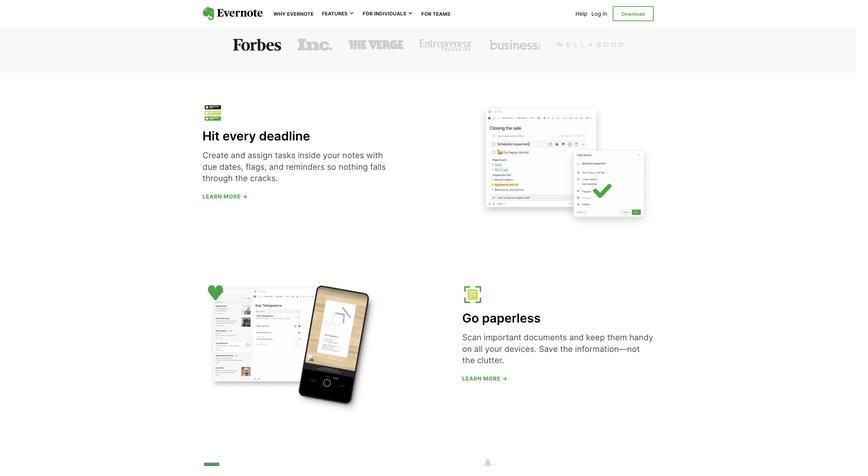 Task type: locate. For each thing, give the bounding box(es) containing it.
a phone showcasing the document scanning feature of evernote image
[[202, 279, 380, 415]]

reminders
[[286, 162, 325, 172]]

learn down through
[[202, 193, 222, 200]]

learn more → link for every
[[202, 193, 248, 200]]

0 horizontal spatial learn more → link
[[202, 193, 248, 200]]

for for for teams
[[421, 11, 431, 17]]

paperless
[[482, 311, 541, 326]]

learn
[[202, 193, 222, 200], [462, 375, 482, 382]]

1 vertical spatial learn more →
[[462, 375, 508, 382]]

falls
[[370, 162, 386, 172]]

0 horizontal spatial your
[[323, 150, 340, 160]]

more down clutter.
[[483, 375, 501, 382]]

1 horizontal spatial and
[[269, 162, 284, 172]]

0 horizontal spatial for
[[363, 11, 373, 16]]

and
[[231, 150, 245, 160], [269, 162, 284, 172], [569, 333, 584, 342]]

your up so
[[323, 150, 340, 160]]

hit every deadline
[[202, 129, 310, 144]]

log in link
[[591, 10, 607, 17]]

inc logo image
[[298, 39, 332, 51]]

0 horizontal spatial learn more →
[[202, 193, 248, 200]]

learn more → link down through
[[202, 193, 248, 200]]

scan
[[462, 333, 481, 342]]

2 horizontal spatial the
[[560, 344, 573, 354]]

features
[[322, 11, 348, 16]]

the down on
[[462, 356, 475, 365]]

for left teams
[[421, 11, 431, 17]]

1 vertical spatial your
[[485, 344, 502, 354]]

the right the save
[[560, 344, 573, 354]]

1 horizontal spatial learn more → link
[[462, 375, 508, 382]]

1 vertical spatial and
[[269, 162, 284, 172]]

help
[[576, 10, 587, 17]]

and up dates,
[[231, 150, 245, 160]]

for left individuals
[[363, 11, 373, 16]]

hit
[[202, 129, 220, 144]]

important
[[484, 333, 521, 342]]

showcase of the web clipper feature of evernote image
[[476, 459, 654, 466]]

learn more → down clutter.
[[462, 375, 508, 382]]

and left keep on the right of page
[[569, 333, 584, 342]]

and down tasks
[[269, 162, 284, 172]]

0 vertical spatial →
[[242, 193, 248, 200]]

the verge logo image
[[349, 39, 403, 51]]

help link
[[576, 10, 587, 17]]

download link
[[613, 6, 654, 21]]

→ down flags,
[[242, 193, 248, 200]]

1 vertical spatial learn
[[462, 375, 482, 382]]

1 horizontal spatial your
[[485, 344, 502, 354]]

the down dates,
[[235, 173, 248, 183]]

1 horizontal spatial for
[[421, 11, 431, 17]]

0 horizontal spatial more
[[224, 193, 241, 200]]

your up clutter.
[[485, 344, 502, 354]]

for inside button
[[363, 11, 373, 16]]

your
[[323, 150, 340, 160], [485, 344, 502, 354]]

0 vertical spatial learn more → link
[[202, 193, 248, 200]]

download
[[622, 11, 645, 17]]

learn down clutter.
[[462, 375, 482, 382]]

1 vertical spatial →
[[502, 375, 508, 382]]

0 vertical spatial learn
[[202, 193, 222, 200]]

learn more → down through
[[202, 193, 248, 200]]

inside
[[298, 150, 321, 160]]

document scanning icon image
[[462, 284, 483, 305]]

1 vertical spatial learn more → link
[[462, 375, 508, 382]]

2 horizontal spatial and
[[569, 333, 584, 342]]

1 horizontal spatial →
[[502, 375, 508, 382]]

more down through
[[224, 193, 241, 200]]

→ down clutter.
[[502, 375, 508, 382]]

0 horizontal spatial learn
[[202, 193, 222, 200]]

the
[[235, 173, 248, 183], [560, 344, 573, 354], [462, 356, 475, 365]]

learn more → link
[[202, 193, 248, 200], [462, 375, 508, 382]]

0 vertical spatial your
[[323, 150, 340, 160]]

0 vertical spatial the
[[235, 173, 248, 183]]

entrepreneur magazine logo image
[[420, 39, 473, 51]]

log
[[591, 10, 601, 17]]

learn for hit
[[202, 193, 222, 200]]

0 vertical spatial more
[[224, 193, 241, 200]]

1 horizontal spatial the
[[462, 356, 475, 365]]

your inside scan important documents and keep them handy on all your devices. save the information—not the clutter.
[[485, 344, 502, 354]]

evernote
[[287, 11, 314, 17]]

2 vertical spatial and
[[569, 333, 584, 342]]

learn more →
[[202, 193, 248, 200], [462, 375, 508, 382]]

them
[[607, 333, 627, 342]]

1 horizontal spatial learn
[[462, 375, 482, 382]]

tasks icon image
[[202, 102, 223, 123]]

0 horizontal spatial and
[[231, 150, 245, 160]]

information—not
[[575, 344, 640, 354]]

on
[[462, 344, 472, 354]]

1 horizontal spatial more
[[483, 375, 501, 382]]

2 vertical spatial the
[[462, 356, 475, 365]]

0 horizontal spatial →
[[242, 193, 248, 200]]

for
[[363, 11, 373, 16], [421, 11, 431, 17]]

1 vertical spatial more
[[483, 375, 501, 382]]

why evernote link
[[274, 10, 314, 17]]

1 horizontal spatial learn more →
[[462, 375, 508, 382]]

→
[[242, 193, 248, 200], [502, 375, 508, 382]]

through
[[202, 173, 233, 183]]

0 vertical spatial learn more →
[[202, 193, 248, 200]]

learn more → link down clutter.
[[462, 375, 508, 382]]

more
[[224, 193, 241, 200], [483, 375, 501, 382]]

deadline
[[259, 129, 310, 144]]

0 horizontal spatial the
[[235, 173, 248, 183]]



Task type: describe. For each thing, give the bounding box(es) containing it.
save
[[539, 344, 558, 354]]

handy
[[629, 333, 653, 342]]

learn more → for paperless
[[462, 375, 508, 382]]

create
[[202, 150, 228, 160]]

learn for go
[[462, 375, 482, 382]]

why evernote
[[274, 11, 314, 17]]

nothing
[[339, 162, 368, 172]]

dates,
[[219, 162, 243, 172]]

teams
[[433, 11, 450, 17]]

so
[[327, 162, 336, 172]]

go
[[462, 311, 479, 326]]

log in
[[591, 10, 607, 17]]

individuals
[[374, 11, 406, 16]]

assign
[[248, 150, 273, 160]]

1 vertical spatial the
[[560, 344, 573, 354]]

evernote ui showcasing the tasks feature image
[[476, 95, 654, 235]]

more for paperless
[[483, 375, 501, 382]]

→ for paperless
[[502, 375, 508, 382]]

0 vertical spatial and
[[231, 150, 245, 160]]

tasks
[[275, 150, 295, 160]]

the inside create and assign tasks inside your notes with due dates, flags, and reminders so nothing falls through the cracks.
[[235, 173, 248, 183]]

for individuals button
[[363, 10, 413, 17]]

notes
[[342, 150, 364, 160]]

every
[[223, 129, 256, 144]]

more for every
[[224, 193, 241, 200]]

and inside scan important documents and keep them handy on all your devices. save the information—not the clutter.
[[569, 333, 584, 342]]

web clipper icon image
[[202, 461, 223, 466]]

why
[[274, 11, 286, 17]]

for individuals
[[363, 11, 406, 16]]

go paperless
[[462, 311, 541, 326]]

learn more → link for paperless
[[462, 375, 508, 382]]

due
[[202, 162, 217, 172]]

features button
[[322, 10, 355, 17]]

all
[[474, 344, 483, 354]]

learn more → for every
[[202, 193, 248, 200]]

scan important documents and keep them handy on all your devices. save the information—not the clutter.
[[462, 333, 653, 365]]

in
[[603, 10, 607, 17]]

documents
[[524, 333, 567, 342]]

forbes logo image
[[233, 39, 281, 51]]

keep
[[586, 333, 605, 342]]

for for for individuals
[[363, 11, 373, 16]]

flags,
[[246, 162, 267, 172]]

for teams link
[[421, 10, 450, 17]]

your inside create and assign tasks inside your notes with due dates, flags, and reminders so nothing falls through the cracks.
[[323, 150, 340, 160]]

for teams
[[421, 11, 450, 17]]

clutter.
[[477, 356, 504, 365]]

cracks.
[[250, 173, 278, 183]]

evernote logo image
[[202, 7, 263, 20]]

well + good logo image
[[557, 39, 623, 51]]

with
[[366, 150, 383, 160]]

business.com logo image
[[489, 39, 540, 51]]

devices.
[[504, 344, 537, 354]]

→ for every
[[242, 193, 248, 200]]

create and assign tasks inside your notes with due dates, flags, and reminders so nothing falls through the cracks.
[[202, 150, 386, 183]]



Task type: vqa. For each thing, say whether or not it's contained in the screenshot.
To to the left
no



